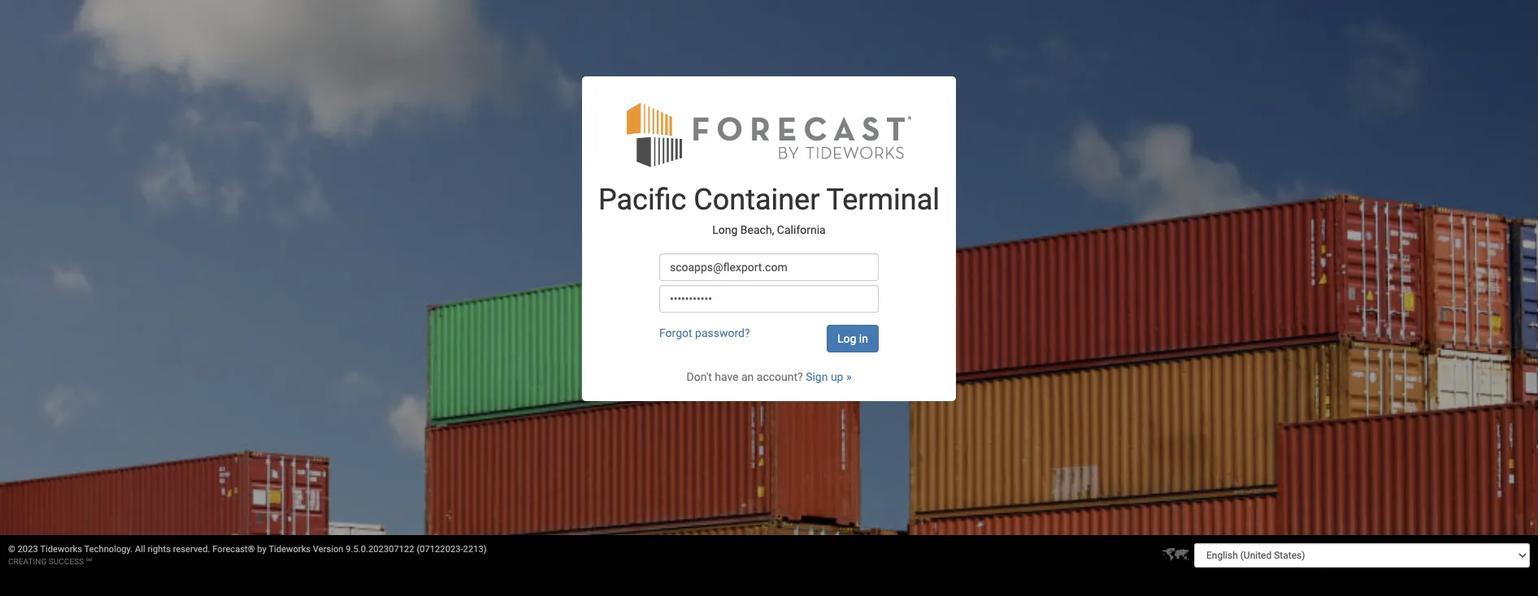Task type: describe. For each thing, give the bounding box(es) containing it.
sign
[[806, 370, 828, 383]]

an
[[741, 370, 754, 383]]

terminal
[[826, 183, 940, 217]]

don't have an account? sign up »
[[687, 370, 852, 383]]

version
[[313, 545, 344, 555]]

forgot password? link
[[659, 326, 750, 339]]

creating
[[8, 558, 47, 567]]

forgot password? log in
[[659, 326, 868, 345]]

forecast®
[[212, 545, 255, 555]]

© 2023 tideworks technology. all rights reserved. forecast® by tideworks version 9.5.0.202307122 (07122023-2213) creating success ℠
[[8, 545, 487, 567]]

pacific
[[598, 183, 687, 217]]

»
[[846, 370, 852, 383]]

2213)
[[463, 545, 487, 555]]

©
[[8, 545, 15, 555]]

Password password field
[[659, 285, 879, 313]]

forecast® by tideworks image
[[627, 100, 911, 168]]

Email or username text field
[[659, 253, 879, 281]]

account?
[[757, 370, 803, 383]]

9.5.0.202307122
[[346, 545, 414, 555]]

pacific container terminal long beach, california
[[598, 183, 940, 237]]

2023
[[18, 545, 38, 555]]

container
[[694, 183, 820, 217]]

forgot
[[659, 326, 692, 339]]

long
[[712, 224, 738, 237]]

sign up » link
[[806, 370, 852, 383]]



Task type: locate. For each thing, give the bounding box(es) containing it.
in
[[859, 332, 868, 345]]

password?
[[695, 326, 750, 339]]

log in button
[[827, 325, 879, 353]]

don't
[[687, 370, 712, 383]]

log
[[837, 332, 856, 345]]

1 tideworks from the left
[[40, 545, 82, 555]]

technology.
[[84, 545, 133, 555]]

up
[[831, 370, 843, 383]]

beach,
[[741, 224, 774, 237]]

1 horizontal spatial tideworks
[[269, 545, 311, 555]]

2 tideworks from the left
[[269, 545, 311, 555]]

tideworks up success
[[40, 545, 82, 555]]

rights
[[148, 545, 171, 555]]

success
[[49, 558, 84, 567]]

have
[[715, 370, 739, 383]]

california
[[777, 224, 826, 237]]

0 horizontal spatial tideworks
[[40, 545, 82, 555]]

tideworks right by
[[269, 545, 311, 555]]

all
[[135, 545, 145, 555]]

reserved.
[[173, 545, 210, 555]]

by
[[257, 545, 267, 555]]

(07122023-
[[417, 545, 463, 555]]

℠
[[86, 558, 92, 567]]

tideworks
[[40, 545, 82, 555], [269, 545, 311, 555]]



